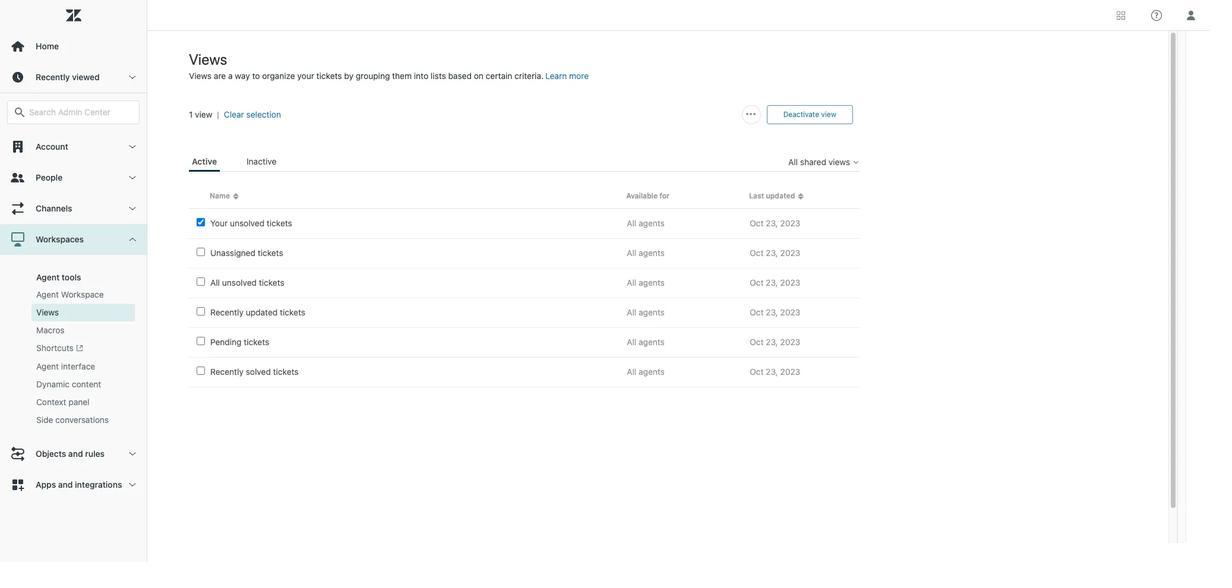 Task type: describe. For each thing, give the bounding box(es) containing it.
context panel
[[36, 397, 89, 407]]

agent interface element
[[36, 361, 95, 373]]

agent for agent interface
[[36, 362, 59, 372]]

and for objects
[[68, 449, 83, 459]]

channels button
[[0, 193, 147, 224]]

agent for agent workspace
[[36, 289, 59, 300]]

people button
[[0, 162, 147, 193]]

shortcuts element
[[36, 342, 83, 355]]

agent workspace link
[[32, 286, 135, 304]]

help image
[[1152, 10, 1163, 21]]

primary element
[[0, 0, 147, 562]]

context panel element
[[36, 397, 89, 409]]

agent for agent tools
[[36, 272, 60, 282]]

macros element
[[36, 325, 65, 336]]

macros
[[36, 325, 65, 335]]

recently viewed button
[[0, 62, 147, 93]]

account
[[36, 141, 68, 152]]

objects
[[36, 449, 66, 459]]

workspaces
[[36, 234, 84, 244]]

none search field inside primary element
[[1, 100, 146, 124]]

and for apps
[[58, 480, 73, 490]]

apps and integrations button
[[0, 470, 147, 501]]

recently
[[36, 72, 70, 82]]

tree inside primary element
[[0, 131, 147, 501]]

context panel link
[[32, 394, 135, 412]]

content
[[72, 379, 101, 390]]

agent workspace element
[[36, 289, 104, 301]]

dynamic content link
[[32, 376, 135, 394]]

side
[[36, 415, 53, 425]]

agent interface link
[[32, 358, 135, 376]]

home
[[36, 41, 59, 51]]

people
[[36, 172, 63, 182]]

recently viewed
[[36, 72, 100, 82]]

dynamic content
[[36, 379, 101, 390]]

panel
[[69, 397, 89, 407]]

apps
[[36, 480, 56, 490]]

macros link
[[32, 322, 135, 339]]

agent tools element
[[36, 272, 81, 282]]

zendesk products image
[[1118, 11, 1126, 19]]



Task type: vqa. For each thing, say whether or not it's contained in the screenshot.
Workspace
yes



Task type: locate. For each thing, give the bounding box(es) containing it.
agent
[[36, 272, 60, 282], [36, 289, 59, 300], [36, 362, 59, 372]]

tree item containing workspaces
[[0, 224, 147, 439]]

tree item
[[0, 224, 147, 439]]

conversations
[[55, 415, 109, 425]]

user menu image
[[1184, 7, 1200, 23]]

side conversations
[[36, 415, 109, 425]]

views element
[[36, 307, 59, 319]]

views
[[36, 307, 59, 317]]

and right apps
[[58, 480, 73, 490]]

and left rules
[[68, 449, 83, 459]]

agent up views
[[36, 289, 59, 300]]

1 vertical spatial and
[[58, 480, 73, 490]]

None search field
[[1, 100, 146, 124]]

workspaces button
[[0, 224, 147, 255]]

integrations
[[75, 480, 122, 490]]

side conversations link
[[32, 412, 135, 429]]

viewed
[[72, 72, 100, 82]]

tree item inside primary element
[[0, 224, 147, 439]]

rules
[[85, 449, 105, 459]]

0 vertical spatial and
[[68, 449, 83, 459]]

agent tools
[[36, 272, 81, 282]]

2 agent from the top
[[36, 289, 59, 300]]

context
[[36, 397, 66, 407]]

objects and rules button
[[0, 439, 147, 470]]

1 vertical spatial agent
[[36, 289, 59, 300]]

agent up dynamic
[[36, 362, 59, 372]]

1 agent from the top
[[36, 272, 60, 282]]

shortcuts
[[36, 343, 74, 353]]

tools
[[62, 272, 81, 282]]

account button
[[0, 131, 147, 162]]

objects and rules
[[36, 449, 105, 459]]

and
[[68, 449, 83, 459], [58, 480, 73, 490]]

shortcuts link
[[32, 339, 135, 358]]

agent left tools
[[36, 272, 60, 282]]

tree
[[0, 131, 147, 501]]

agent interface
[[36, 362, 95, 372]]

0 vertical spatial agent
[[36, 272, 60, 282]]

side conversations element
[[36, 415, 109, 426]]

views link
[[32, 304, 135, 322]]

tree containing account
[[0, 131, 147, 501]]

dynamic
[[36, 379, 70, 390]]

agent workspace
[[36, 289, 104, 300]]

3 agent from the top
[[36, 362, 59, 372]]

interface
[[61, 362, 95, 372]]

workspaces group
[[0, 255, 147, 439]]

dynamic content element
[[36, 379, 101, 391]]

Search Admin Center field
[[29, 107, 132, 118]]

workspace
[[61, 289, 104, 300]]

home button
[[0, 31, 147, 62]]

apps and integrations
[[36, 480, 122, 490]]

2 vertical spatial agent
[[36, 362, 59, 372]]

channels
[[36, 203, 72, 213]]



